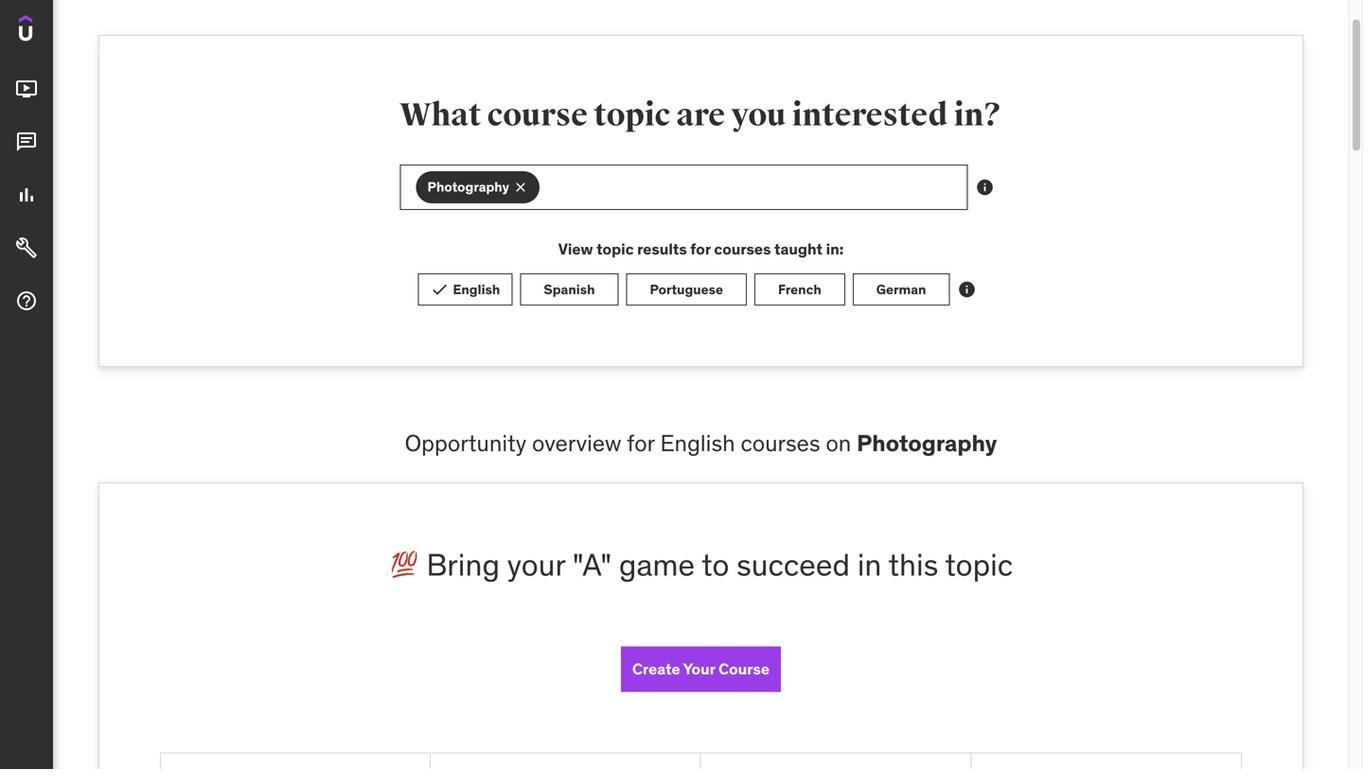 Task type: vqa. For each thing, say whether or not it's contained in the screenshot.
Productivity
no



Task type: locate. For each thing, give the bounding box(es) containing it.
e.g. Photography, Travel Photography, JavaScript text field
[[400, 165, 968, 210]]

2 medium image from the top
[[15, 237, 38, 260]]

french
[[778, 281, 821, 298]]

0 vertical spatial get info image
[[975, 178, 994, 197]]

1 vertical spatial topic
[[596, 239, 634, 259]]

0 vertical spatial medium image
[[15, 78, 38, 100]]

your
[[683, 660, 715, 679]]

1 vertical spatial medium image
[[15, 237, 38, 260]]

0 vertical spatial medium image
[[15, 131, 38, 154]]

0 vertical spatial for
[[690, 239, 711, 259]]

1 medium image from the top
[[15, 78, 38, 100]]

1 vertical spatial for
[[627, 429, 655, 458]]

get info image right the german
[[957, 280, 976, 299]]

medium image
[[15, 78, 38, 100], [15, 184, 38, 207]]

create
[[632, 660, 680, 679]]

photography
[[427, 179, 509, 196], [857, 429, 997, 458]]

in
[[857, 546, 882, 584]]

photography left deselect image
[[427, 179, 509, 196]]

topic left are
[[594, 96, 670, 135]]

photography button
[[416, 171, 540, 204]]

1 vertical spatial courses
[[741, 429, 820, 458]]

small image
[[430, 280, 449, 299]]

1 vertical spatial medium image
[[15, 184, 38, 207]]

courses left on
[[741, 429, 820, 458]]

0 horizontal spatial photography
[[427, 179, 509, 196]]

0 vertical spatial courses
[[714, 239, 771, 259]]

succeed
[[737, 546, 850, 584]]

get info image down in?
[[975, 178, 994, 197]]

2 vertical spatial medium image
[[15, 290, 38, 313]]

courses for for
[[714, 239, 771, 259]]

to
[[702, 546, 729, 584]]

german
[[876, 281, 926, 298]]

course
[[719, 660, 770, 679]]

opportunity
[[405, 429, 526, 458]]

topic right this
[[945, 546, 1013, 584]]

interested
[[792, 96, 948, 135]]

2 medium image from the top
[[15, 184, 38, 207]]

opportunity overview for english courses on photography
[[405, 429, 997, 458]]

overview
[[532, 429, 621, 458]]

💯 bring your "a" game to succeed in this topic
[[389, 546, 1013, 584]]

1 vertical spatial photography
[[857, 429, 997, 458]]

photography right on
[[857, 429, 997, 458]]

get info image
[[975, 178, 994, 197], [957, 280, 976, 299]]

for right results
[[690, 239, 711, 259]]

1 horizontal spatial for
[[690, 239, 711, 259]]

medium image
[[15, 131, 38, 154], [15, 237, 38, 260], [15, 290, 38, 313]]

1 vertical spatial get info image
[[957, 280, 976, 299]]

1 vertical spatial english
[[660, 429, 735, 458]]

0 horizontal spatial for
[[627, 429, 655, 458]]

for
[[690, 239, 711, 259], [627, 429, 655, 458]]

courses left "taught"
[[714, 239, 771, 259]]

1 medium image from the top
[[15, 131, 38, 154]]

💯
[[389, 546, 419, 584]]

0 horizontal spatial english
[[453, 281, 500, 298]]

for right overview
[[627, 429, 655, 458]]

what
[[400, 96, 481, 135]]

what course topic are you interested in?
[[400, 96, 1002, 135]]

courses for english
[[741, 429, 820, 458]]

in:
[[826, 239, 844, 259]]

1 horizontal spatial photography
[[857, 429, 997, 458]]

topic
[[594, 96, 670, 135], [596, 239, 634, 259], [945, 546, 1013, 584]]

english
[[453, 281, 500, 298], [660, 429, 735, 458]]

spanish
[[544, 281, 595, 298]]

0 vertical spatial topic
[[594, 96, 670, 135]]

courses
[[714, 239, 771, 259], [741, 429, 820, 458]]

topic right view
[[596, 239, 634, 259]]

0 vertical spatial photography
[[427, 179, 509, 196]]



Task type: describe. For each thing, give the bounding box(es) containing it.
game
[[619, 546, 695, 584]]

in?
[[954, 96, 1002, 135]]

create your course link
[[621, 647, 781, 692]]

course
[[487, 96, 588, 135]]

bring
[[426, 546, 500, 584]]

create your course
[[632, 660, 770, 679]]

get info image for view topic results for courses taught in:
[[957, 280, 976, 299]]

deselect image
[[513, 180, 528, 195]]

0 vertical spatial english
[[453, 281, 500, 298]]

view topic results for courses taught in:
[[558, 239, 844, 259]]

you
[[731, 96, 786, 135]]

taught
[[774, 239, 823, 259]]

get info image for what course topic are you interested in?
[[975, 178, 994, 197]]

2 vertical spatial topic
[[945, 546, 1013, 584]]

on
[[826, 429, 851, 458]]

portuguese
[[650, 281, 723, 298]]

your
[[507, 546, 565, 584]]

are
[[676, 96, 725, 135]]

udemy image
[[19, 15, 105, 47]]

3 medium image from the top
[[15, 290, 38, 313]]

1 horizontal spatial english
[[660, 429, 735, 458]]

this
[[888, 546, 938, 584]]

results
[[637, 239, 687, 259]]

"a"
[[573, 546, 612, 584]]

view
[[558, 239, 593, 259]]

photography inside 'button'
[[427, 179, 509, 196]]



